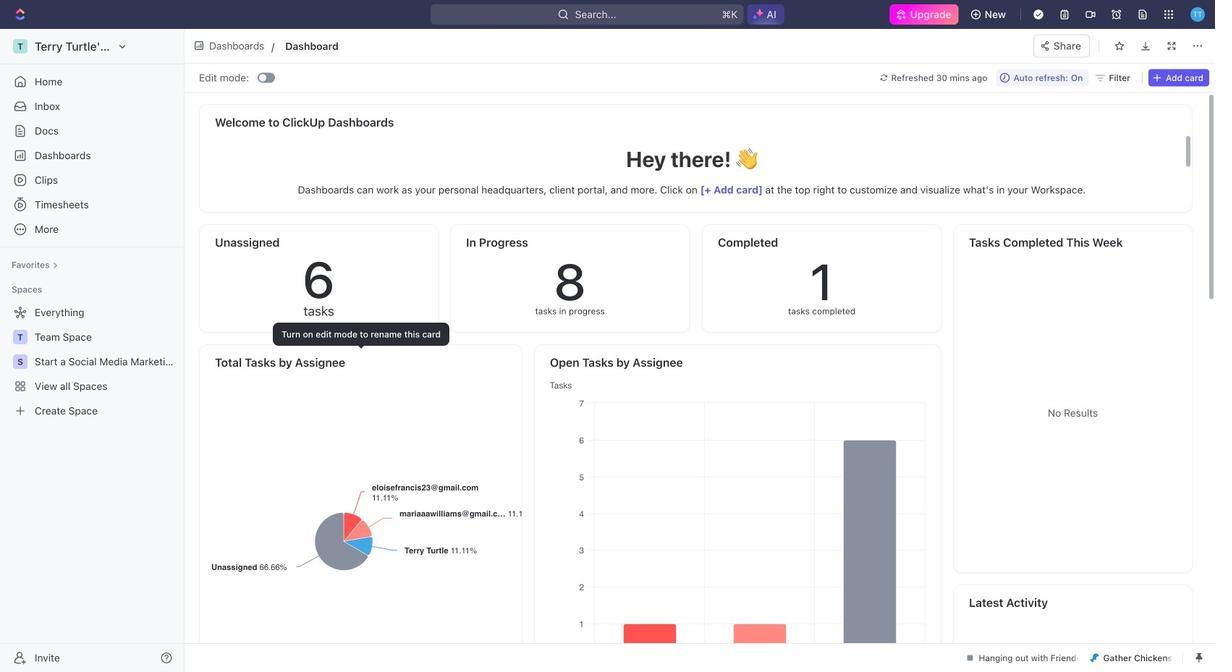 Task type: locate. For each thing, give the bounding box(es) containing it.
terry turtle's workspace, , element
[[13, 39, 27, 54]]

tree
[[6, 301, 178, 423]]

drumstick bite image
[[1090, 654, 1099, 663]]

None text field
[[285, 37, 600, 55]]

team space, , element
[[13, 330, 27, 344]]

start a social media marketing agency, , element
[[13, 355, 27, 369]]

sidebar navigation
[[0, 29, 187, 672]]

tree inside sidebar 'navigation'
[[6, 301, 178, 423]]



Task type: vqa. For each thing, say whether or not it's contained in the screenshot.
'cell'
no



